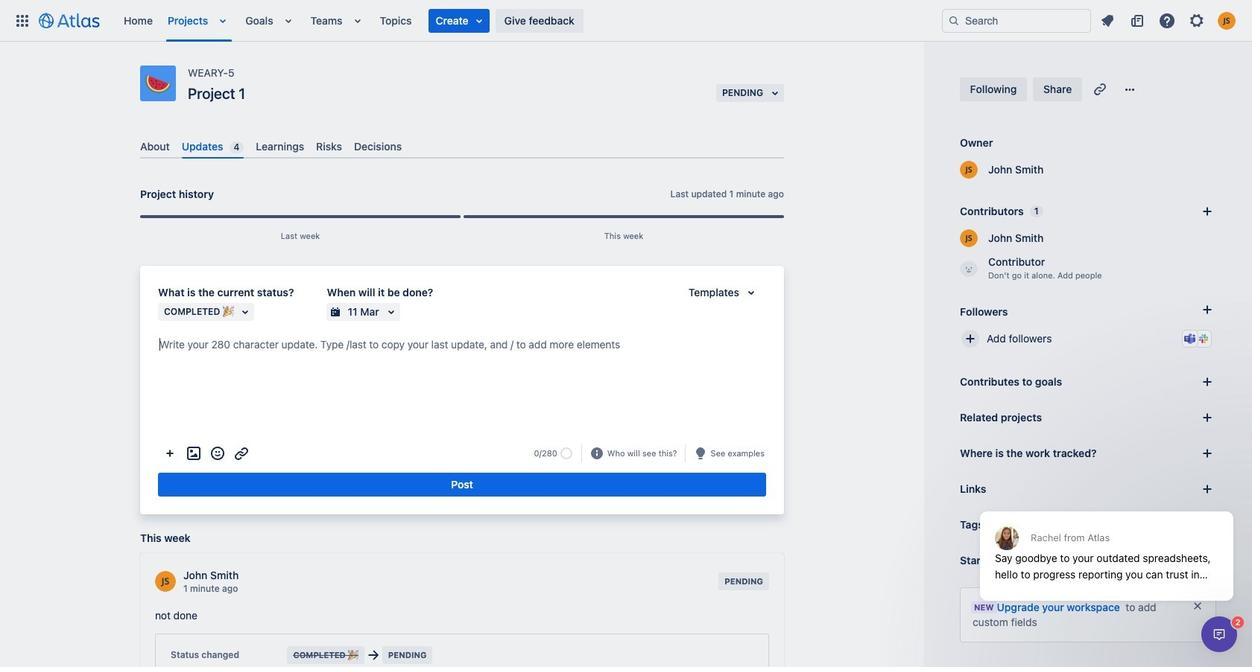 Task type: describe. For each thing, give the bounding box(es) containing it.
add files, videos, or images image
[[185, 445, 203, 463]]

0 horizontal spatial list
[[116, 0, 942, 41]]

more actions image
[[161, 445, 179, 463]]

close banner image
[[1192, 601, 1204, 613]]

add follower image
[[961, 330, 979, 348]]

Main content area, start typing to enter text. text field
[[158, 336, 766, 359]]

1 horizontal spatial list
[[1094, 9, 1243, 32]]

help image
[[1158, 12, 1176, 29]]

list item inside 'top' element
[[428, 9, 489, 32]]

insert emoji image
[[209, 445, 227, 463]]



Task type: locate. For each thing, give the bounding box(es) containing it.
add a follower image
[[1198, 301, 1216, 319]]

None search field
[[942, 9, 1091, 32]]

top element
[[9, 0, 942, 41]]

banner
[[0, 0, 1252, 42]]

list
[[116, 0, 942, 41], [1094, 9, 1243, 32]]

list item
[[214, 0, 235, 41], [279, 0, 300, 41], [348, 0, 369, 41], [428, 9, 489, 32]]

insert link image
[[233, 445, 250, 463]]

msteams logo showing  channels are connected to this project image
[[1184, 333, 1196, 345]]

dialog
[[973, 476, 1241, 613], [1201, 617, 1237, 653]]

slack logo showing nan channels are connected to this project image
[[1198, 333, 1210, 345]]

1 vertical spatial dialog
[[1201, 617, 1237, 653]]

tab list
[[134, 134, 790, 159]]

0 vertical spatial dialog
[[973, 476, 1241, 613]]

Search field
[[942, 9, 1091, 32]]

changed to image
[[364, 647, 382, 665]]

search image
[[948, 15, 960, 26]]



Task type: vqa. For each thing, say whether or not it's contained in the screenshot.
Open Intercom Messenger Icon
no



